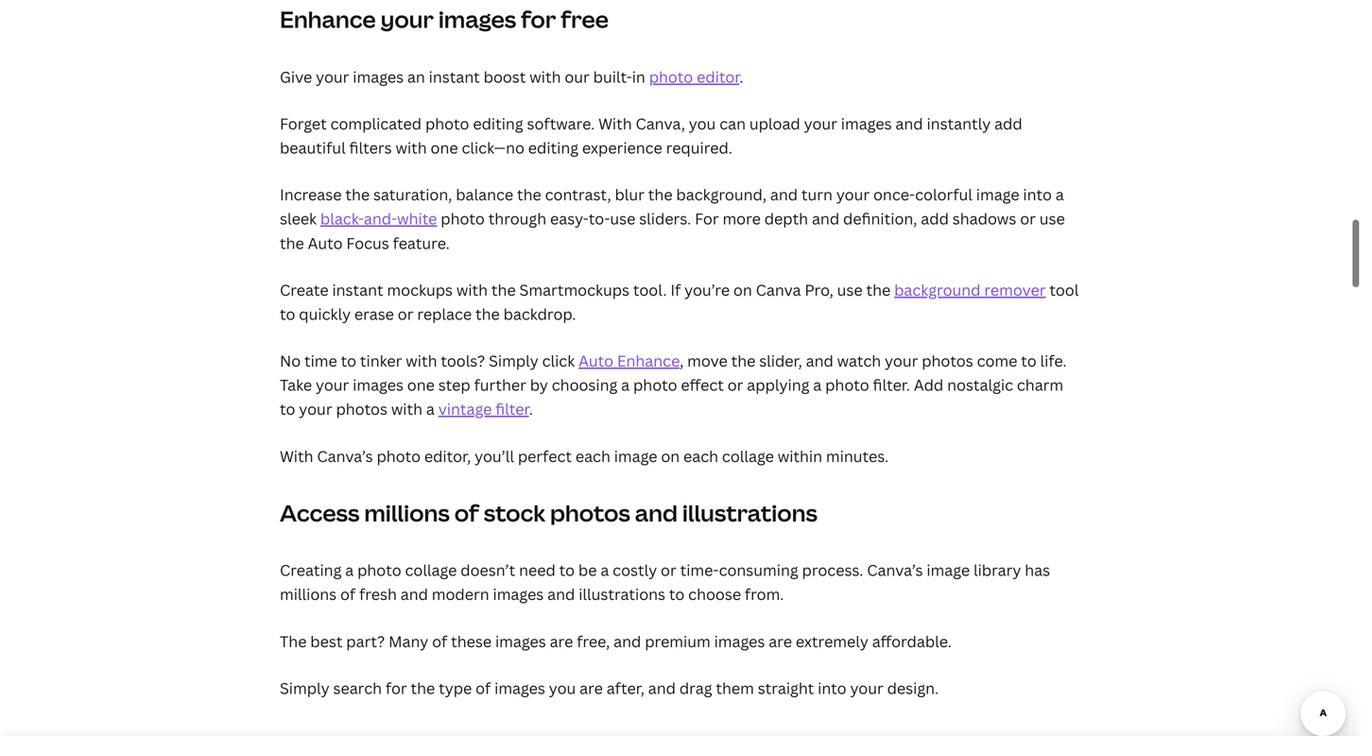 Task type: describe. For each thing, give the bounding box(es) containing it.
easy-
[[550, 209, 589, 229]]

and-
[[364, 209, 397, 229]]

auto enhance link
[[579, 351, 680, 371]]

black-and-white link
[[321, 209, 437, 229]]

design.
[[888, 679, 939, 699]]

add inside forget complicated photo editing software. with canva, you can upload your images and instantly add beautiful filters with one click—no editing experience required.
[[995, 113, 1023, 134]]

the up through on the top of page
[[517, 185, 542, 205]]

the inside the photo through easy-to-use sliders. for more depth and definition, add shadows or use the auto focus feature.
[[280, 233, 304, 253]]

built-
[[594, 66, 632, 87]]

time-
[[681, 561, 719, 581]]

with up replace
[[457, 280, 488, 300]]

0 vertical spatial for
[[521, 4, 556, 35]]

with inside , move the slider, and watch your photos come to life. take your images one step further by choosing a photo effect or applying a photo filter. add nostalgic charm to your photos with a
[[391, 399, 423, 420]]

auto inside the photo through easy-to-use sliders. for more depth and definition, add shadows or use the auto focus feature.
[[308, 233, 343, 253]]

erase
[[355, 304, 394, 324]]

drag
[[680, 679, 713, 699]]

images right type
[[495, 679, 546, 699]]

or inside , move the slider, and watch your photos come to life. take your images one step further by choosing a photo effect or applying a photo filter. add nostalgic charm to your photos with a
[[728, 375, 744, 395]]

and right free,
[[614, 632, 642, 652]]

illustrations inside creating a photo collage doesn't need to be a costly or time-consuming process. canva's image library has millions of fresh and modern images and illustrations to choose from.
[[579, 585, 666, 605]]

turn
[[802, 185, 833, 205]]

to left be
[[560, 561, 575, 581]]

1 horizontal spatial editing
[[529, 138, 579, 158]]

tool
[[1050, 280, 1079, 300]]

you're
[[685, 280, 730, 300]]

0 vertical spatial illustrations
[[683, 498, 818, 529]]

images up boost
[[439, 4, 517, 35]]

0 horizontal spatial canva's
[[317, 446, 373, 467]]

the left type
[[411, 679, 435, 699]]

forget complicated photo editing software. with canva, you can upload your images and instantly add beautiful filters with one click—no editing experience required.
[[280, 113, 1023, 158]]

sliders.
[[640, 209, 692, 229]]

fresh
[[359, 585, 397, 605]]

background,
[[677, 185, 767, 205]]

many
[[389, 632, 429, 652]]

your down take
[[299, 399, 333, 420]]

modern
[[432, 585, 490, 605]]

give your images an instant boost with our built-in photo editor .
[[280, 66, 744, 87]]

millions inside creating a photo collage doesn't need to be a costly or time-consuming process. canva's image library has millions of fresh and modern images and illustrations to choose from.
[[280, 585, 337, 605]]

access millions of stock photos and illustrations
[[280, 498, 818, 529]]

need
[[519, 561, 556, 581]]

and inside forget complicated photo editing software. with canva, you can upload your images and instantly add beautiful filters with one click—no editing experience required.
[[896, 113, 924, 134]]

upload
[[750, 113, 801, 134]]

0 vertical spatial collage
[[723, 446, 774, 467]]

choose
[[689, 585, 742, 605]]

straight
[[758, 679, 815, 699]]

a inside increase the saturation, balance the contrast, blur the background, and turn your once-colorful image into a sleek
[[1056, 185, 1065, 205]]

photo inside forget complicated photo editing software. with canva, you can upload your images and instantly add beautiful filters with one click—no editing experience required.
[[426, 113, 470, 134]]

1 vertical spatial image
[[615, 446, 658, 467]]

and right fresh
[[401, 585, 428, 605]]

can
[[720, 113, 746, 134]]

the up black-
[[346, 185, 370, 205]]

choosing
[[552, 375, 618, 395]]

for
[[695, 209, 719, 229]]

process.
[[803, 561, 864, 581]]

background remover link
[[895, 280, 1047, 300]]

pro,
[[805, 280, 834, 300]]

filter.
[[873, 375, 911, 395]]

0 horizontal spatial use
[[610, 209, 636, 229]]

photo right in
[[649, 66, 693, 87]]

life.
[[1041, 351, 1067, 371]]

add
[[914, 375, 944, 395]]

2 horizontal spatial use
[[1040, 209, 1066, 229]]

into inside increase the saturation, balance the contrast, blur the background, and turn your once-colorful image into a sleek
[[1024, 185, 1053, 205]]

collage inside creating a photo collage doesn't need to be a costly or time-consuming process. canva's image library has millions of fresh and modern images and illustrations to choose from.
[[405, 561, 457, 581]]

sleek
[[280, 209, 317, 229]]

1 horizontal spatial photos
[[550, 498, 631, 529]]

after,
[[607, 679, 645, 699]]

and down need
[[548, 585, 575, 605]]

canva
[[756, 280, 802, 300]]

nostalgic
[[948, 375, 1014, 395]]

blur
[[615, 185, 645, 205]]

from.
[[745, 585, 784, 605]]

feature.
[[393, 233, 450, 253]]

1 horizontal spatial instant
[[429, 66, 480, 87]]

background
[[895, 280, 981, 300]]

library
[[974, 561, 1022, 581]]

to down take
[[280, 399, 295, 420]]

quickly
[[299, 304, 351, 324]]

you for are
[[549, 679, 576, 699]]

effect
[[681, 375, 724, 395]]

you'll
[[475, 446, 514, 467]]

watch
[[838, 351, 882, 371]]

click
[[542, 351, 575, 371]]

premium
[[645, 632, 711, 652]]

2 horizontal spatial photos
[[922, 351, 974, 371]]

no time to tinker with tools? simply click auto enhance
[[280, 351, 680, 371]]

in
[[632, 66, 646, 87]]

0 horizontal spatial instant
[[332, 280, 384, 300]]

more
[[723, 209, 761, 229]]

images right the these
[[496, 632, 546, 652]]

0 horizontal spatial .
[[529, 399, 533, 420]]

0 horizontal spatial editing
[[473, 113, 524, 134]]

an
[[408, 66, 425, 87]]

increase the saturation, balance the contrast, blur the background, and turn your once-colorful image into a sleek
[[280, 185, 1065, 229]]

0 horizontal spatial simply
[[280, 679, 330, 699]]

vintage filter link
[[439, 399, 529, 420]]

,
[[680, 351, 684, 371]]

saturation,
[[374, 185, 452, 205]]

consuming
[[719, 561, 799, 581]]

photo inside creating a photo collage doesn't need to be a costly or time-consuming process. canva's image library has millions of fresh and modern images and illustrations to choose from.
[[358, 561, 402, 581]]

instantly
[[927, 113, 991, 134]]

replace
[[417, 304, 472, 324]]

doesn't
[[461, 561, 516, 581]]

creating a photo collage doesn't need to be a costly or time-consuming process. canva's image library has millions of fresh and modern images and illustrations to choose from.
[[280, 561, 1051, 605]]

1 vertical spatial enhance
[[617, 351, 680, 371]]

enhance your images for free
[[280, 4, 609, 35]]

has
[[1026, 561, 1051, 581]]

time
[[305, 351, 337, 371]]

by
[[530, 375, 548, 395]]

vintage
[[439, 399, 492, 420]]

these
[[451, 632, 492, 652]]

complicated
[[331, 113, 422, 134]]

mockups
[[387, 280, 453, 300]]

your right give at the top left of the page
[[316, 66, 349, 87]]

extremely
[[796, 632, 869, 652]]

the inside , move the slider, and watch your photos come to life. take your images one step further by choosing a photo effect or applying a photo filter. add nostalgic charm to your photos with a
[[732, 351, 756, 371]]

2 horizontal spatial are
[[769, 632, 793, 652]]

one inside forget complicated photo editing software. with canva, you can upload your images and instantly add beautiful filters with one click—no editing experience required.
[[431, 138, 458, 158]]

1 horizontal spatial auto
[[579, 351, 614, 371]]

add inside the photo through easy-to-use sliders. for more depth and definition, add shadows or use the auto focus feature.
[[921, 209, 950, 229]]

images inside forget complicated photo editing software. with canva, you can upload your images and instantly add beautiful filters with one click—no editing experience required.
[[842, 113, 892, 134]]

further
[[474, 375, 527, 395]]

and inside the photo through easy-to-use sliders. for more depth and definition, add shadows or use the auto focus feature.
[[812, 209, 840, 229]]

1 vertical spatial photos
[[336, 399, 388, 420]]

come
[[978, 351, 1018, 371]]

0 horizontal spatial on
[[661, 446, 680, 467]]

move
[[688, 351, 728, 371]]

the inside tool to quickly erase or replace the backdrop.
[[476, 304, 500, 324]]

them
[[716, 679, 755, 699]]

photo down 'watch'
[[826, 375, 870, 395]]

your inside forget complicated photo editing software. with canva, you can upload your images and instantly add beautiful filters with one click—no editing experience required.
[[805, 113, 838, 134]]



Task type: locate. For each thing, give the bounding box(es) containing it.
each right perfect
[[576, 446, 611, 467]]

millions down creating at bottom
[[280, 585, 337, 605]]

use
[[610, 209, 636, 229], [1040, 209, 1066, 229], [838, 280, 863, 300]]

type
[[439, 679, 472, 699]]

photo inside the photo through easy-to-use sliders. for more depth and definition, add shadows or use the auto focus feature.
[[441, 209, 485, 229]]

0 horizontal spatial enhance
[[280, 4, 376, 35]]

images left the an
[[353, 66, 404, 87]]

your inside increase the saturation, balance the contrast, blur the background, and turn your once-colorful image into a sleek
[[837, 185, 870, 205]]

costly
[[613, 561, 658, 581]]

of inside creating a photo collage doesn't need to be a costly or time-consuming process. canva's image library has millions of fresh and modern images and illustrations to choose from.
[[341, 585, 356, 605]]

filter
[[496, 399, 529, 420]]

0 horizontal spatial for
[[386, 679, 407, 699]]

1 vertical spatial .
[[529, 399, 533, 420]]

0 vertical spatial editing
[[473, 113, 524, 134]]

1 horizontal spatial image
[[927, 561, 971, 581]]

give
[[280, 66, 312, 87]]

black-and-white
[[321, 209, 437, 229]]

to
[[280, 304, 295, 324], [341, 351, 357, 371], [1022, 351, 1037, 371], [280, 399, 295, 420], [560, 561, 575, 581], [670, 585, 685, 605]]

step
[[439, 375, 471, 395]]

the up backdrop.
[[492, 280, 516, 300]]

1 vertical spatial auto
[[579, 351, 614, 371]]

, move the slider, and watch your photos come to life. take your images one step further by choosing a photo effect or applying a photo filter. add nostalgic charm to your photos with a
[[280, 351, 1067, 420]]

1 horizontal spatial use
[[838, 280, 863, 300]]

1 vertical spatial illustrations
[[579, 585, 666, 605]]

photos down tinker
[[336, 399, 388, 420]]

1 vertical spatial canva's
[[868, 561, 924, 581]]

1 horizontal spatial you
[[689, 113, 716, 134]]

1 horizontal spatial are
[[580, 679, 603, 699]]

1 vertical spatial for
[[386, 679, 407, 699]]

use right the pro,
[[838, 280, 863, 300]]

or right shadows
[[1021, 209, 1037, 229]]

to inside tool to quickly erase or replace the backdrop.
[[280, 304, 295, 324]]

on
[[734, 280, 753, 300], [661, 446, 680, 467]]

with left our
[[530, 66, 561, 87]]

for right search
[[386, 679, 407, 699]]

the left background
[[867, 280, 891, 300]]

or right effect
[[728, 375, 744, 395]]

one left step
[[407, 375, 435, 395]]

and left drag
[[649, 679, 676, 699]]

charm
[[1018, 375, 1064, 395]]

1 horizontal spatial into
[[1024, 185, 1053, 205]]

your up the an
[[381, 4, 434, 35]]

or
[[1021, 209, 1037, 229], [398, 304, 414, 324], [728, 375, 744, 395], [661, 561, 677, 581]]

enhance left move
[[617, 351, 680, 371]]

one inside , move the slider, and watch your photos come to life. take your images one step further by choosing a photo effect or applying a photo filter. add nostalgic charm to your photos with a
[[407, 375, 435, 395]]

2 horizontal spatial image
[[977, 185, 1020, 205]]

are left after,
[[580, 679, 603, 699]]

create instant mockups with the smartmockups tool. if you're on canva pro, use the background remover
[[280, 280, 1047, 300]]

our
[[565, 66, 590, 87]]

into right colorful
[[1024, 185, 1053, 205]]

search
[[333, 679, 382, 699]]

within
[[778, 446, 823, 467]]

1 vertical spatial one
[[407, 375, 435, 395]]

auto up choosing on the left of the page
[[579, 351, 614, 371]]

0 vertical spatial canva's
[[317, 446, 373, 467]]

add down colorful
[[921, 209, 950, 229]]

of left the stock
[[455, 498, 479, 529]]

one
[[431, 138, 458, 158], [407, 375, 435, 395]]

2 vertical spatial photos
[[550, 498, 631, 529]]

or down mockups
[[398, 304, 414, 324]]

0 vertical spatial one
[[431, 138, 458, 158]]

use down blur at the top left of the page
[[610, 209, 636, 229]]

images inside , move the slider, and watch your photos come to life. take your images one step further by choosing a photo effect or applying a photo filter. add nostalgic charm to your photos with a
[[353, 375, 404, 395]]

your right upload
[[805, 113, 838, 134]]

1 horizontal spatial illustrations
[[683, 498, 818, 529]]

1 each from the left
[[576, 446, 611, 467]]

1 vertical spatial on
[[661, 446, 680, 467]]

with right filters
[[396, 138, 427, 158]]

canva's inside creating a photo collage doesn't need to be a costly or time-consuming process. canva's image library has millions of fresh and modern images and illustrations to choose from.
[[868, 561, 924, 581]]

contrast,
[[545, 185, 612, 205]]

create
[[280, 280, 329, 300]]

images down tinker
[[353, 375, 404, 395]]

your left design.
[[851, 679, 884, 699]]

increase
[[280, 185, 342, 205]]

simply search for the type of images you are after, and drag them straight into your design.
[[280, 679, 939, 699]]

tools?
[[441, 351, 485, 371]]

image inside increase the saturation, balance the contrast, blur the background, and turn your once-colorful image into a sleek
[[977, 185, 1020, 205]]

into right the straight
[[818, 679, 847, 699]]

to down time-
[[670, 585, 685, 605]]

canva's right process.
[[868, 561, 924, 581]]

photos up add
[[922, 351, 974, 371]]

1 horizontal spatial each
[[684, 446, 719, 467]]

with canva's photo editor, you'll perfect each image on each collage within minutes.
[[280, 446, 889, 467]]

and up the costly
[[635, 498, 678, 529]]

0 vertical spatial enhance
[[280, 4, 376, 35]]

0 vertical spatial simply
[[489, 351, 539, 371]]

depth
[[765, 209, 809, 229]]

are up the straight
[[769, 632, 793, 652]]

with up experience
[[599, 113, 632, 134]]

1 horizontal spatial simply
[[489, 351, 539, 371]]

to-
[[589, 209, 610, 229]]

illustrations
[[683, 498, 818, 529], [579, 585, 666, 605]]

no
[[280, 351, 301, 371]]

1 horizontal spatial with
[[599, 113, 632, 134]]

if
[[671, 280, 681, 300]]

with inside forget complicated photo editing software. with canva, you can upload your images and instantly add beautiful filters with one click—no editing experience required.
[[599, 113, 632, 134]]

0 vertical spatial add
[[995, 113, 1023, 134]]

one left "click—no"
[[431, 138, 458, 158]]

1 vertical spatial you
[[549, 679, 576, 699]]

0 horizontal spatial each
[[576, 446, 611, 467]]

be
[[579, 561, 597, 581]]

or inside the photo through easy-to-use sliders. for more depth and definition, add shadows or use the auto focus feature.
[[1021, 209, 1037, 229]]

editor
[[697, 66, 740, 87]]

0 horizontal spatial photos
[[336, 399, 388, 420]]

1 vertical spatial add
[[921, 209, 950, 229]]

. down by
[[529, 399, 533, 420]]

shadows
[[953, 209, 1017, 229]]

the up "sliders."
[[649, 185, 673, 205]]

editing down software.
[[529, 138, 579, 158]]

beautiful
[[280, 138, 346, 158]]

for
[[521, 4, 556, 35], [386, 679, 407, 699]]

with up 'access'
[[280, 446, 314, 467]]

of left fresh
[[341, 585, 356, 605]]

1 vertical spatial millions
[[280, 585, 337, 605]]

or inside tool to quickly erase or replace the backdrop.
[[398, 304, 414, 324]]

0 horizontal spatial with
[[280, 446, 314, 467]]

instant
[[429, 66, 480, 87], [332, 280, 384, 300]]

1 horizontal spatial on
[[734, 280, 753, 300]]

each down effect
[[684, 446, 719, 467]]

1 horizontal spatial .
[[740, 66, 744, 87]]

images up the once- on the right top
[[842, 113, 892, 134]]

auto down black-
[[308, 233, 343, 253]]

image down , move the slider, and watch your photos come to life. take your images one step further by choosing a photo effect or applying a photo filter. add nostalgic charm to your photos with a
[[615, 446, 658, 467]]

you for can
[[689, 113, 716, 134]]

free
[[561, 4, 609, 35]]

2 each from the left
[[684, 446, 719, 467]]

canva's up 'access'
[[317, 446, 373, 467]]

illustrations up "consuming"
[[683, 498, 818, 529]]

with right tinker
[[406, 351, 437, 371]]

and down turn
[[812, 209, 840, 229]]

image inside creating a photo collage doesn't need to be a costly or time-consuming process. canva's image library has millions of fresh and modern images and illustrations to choose from.
[[927, 561, 971, 581]]

photo up fresh
[[358, 561, 402, 581]]

0 horizontal spatial you
[[549, 679, 576, 699]]

free,
[[577, 632, 610, 652]]

0 vertical spatial auto
[[308, 233, 343, 253]]

add right instantly on the top right of the page
[[995, 113, 1023, 134]]

images up them
[[715, 632, 765, 652]]

photo up "click—no"
[[426, 113, 470, 134]]

to down create
[[280, 304, 295, 324]]

0 vertical spatial you
[[689, 113, 716, 134]]

are left free,
[[550, 632, 573, 652]]

0 vertical spatial instant
[[429, 66, 480, 87]]

1 horizontal spatial enhance
[[617, 351, 680, 371]]

perfect
[[518, 446, 572, 467]]

your
[[381, 4, 434, 35], [316, 66, 349, 87], [805, 113, 838, 134], [837, 185, 870, 205], [885, 351, 919, 371], [316, 375, 349, 395], [299, 399, 333, 420], [851, 679, 884, 699]]

tinker
[[360, 351, 402, 371]]

0 horizontal spatial auto
[[308, 233, 343, 253]]

0 horizontal spatial into
[[818, 679, 847, 699]]

1 vertical spatial simply
[[280, 679, 330, 699]]

with inside forget complicated photo editing software. with canva, you can upload your images and instantly add beautiful filters with one click—no editing experience required.
[[396, 138, 427, 158]]

focus
[[347, 233, 389, 253]]

on left canva
[[734, 280, 753, 300]]

the right move
[[732, 351, 756, 371]]

to right "time"
[[341, 351, 357, 371]]

. up the can
[[740, 66, 744, 87]]

you up required.
[[689, 113, 716, 134]]

definition,
[[844, 209, 918, 229]]

for left free
[[521, 4, 556, 35]]

collage left 'within'
[[723, 446, 774, 467]]

photo through easy-to-use sliders. for more depth and definition, add shadows or use the auto focus feature.
[[280, 209, 1066, 253]]

1 horizontal spatial millions
[[364, 498, 450, 529]]

0 vertical spatial photos
[[922, 351, 974, 371]]

instant right the an
[[429, 66, 480, 87]]

are
[[550, 632, 573, 652], [769, 632, 793, 652], [580, 679, 603, 699]]

on down , move the slider, and watch your photos come to life. take your images one step further by choosing a photo effect or applying a photo filter. add nostalgic charm to your photos with a
[[661, 446, 680, 467]]

vintage filter .
[[439, 399, 533, 420]]

millions down editor, on the left bottom of the page
[[364, 498, 450, 529]]

forget
[[280, 113, 327, 134]]

access
[[280, 498, 360, 529]]

0 horizontal spatial add
[[921, 209, 950, 229]]

photo down balance
[[441, 209, 485, 229]]

1 horizontal spatial add
[[995, 113, 1023, 134]]

0 vertical spatial on
[[734, 280, 753, 300]]

0 vertical spatial .
[[740, 66, 744, 87]]

images down need
[[493, 585, 544, 605]]

photo down auto enhance link
[[634, 375, 678, 395]]

with
[[599, 113, 632, 134], [280, 446, 314, 467]]

your up the "filter."
[[885, 351, 919, 371]]

collage up modern
[[405, 561, 457, 581]]

white
[[397, 209, 437, 229]]

0 vertical spatial millions
[[364, 498, 450, 529]]

and up depth
[[771, 185, 798, 205]]

the best part? many of these images are free, and premium images are extremely affordable.
[[280, 632, 952, 652]]

the right replace
[[476, 304, 500, 324]]

images inside creating a photo collage doesn't need to be a costly or time-consuming process. canva's image library has millions of fresh and modern images and illustrations to choose from.
[[493, 585, 544, 605]]

boost
[[484, 66, 526, 87]]

or left time-
[[661, 561, 677, 581]]

1 horizontal spatial collage
[[723, 446, 774, 467]]

enhance up give at the top left of the page
[[280, 4, 376, 35]]

or inside creating a photo collage doesn't need to be a costly or time-consuming process. canva's image library has millions of fresh and modern images and illustrations to choose from.
[[661, 561, 677, 581]]

images
[[439, 4, 517, 35], [353, 66, 404, 87], [842, 113, 892, 134], [353, 375, 404, 395], [493, 585, 544, 605], [496, 632, 546, 652], [715, 632, 765, 652], [495, 679, 546, 699]]

editing
[[473, 113, 524, 134], [529, 138, 579, 158]]

once-
[[874, 185, 916, 205]]

minutes.
[[827, 446, 889, 467]]

editing up "click—no"
[[473, 113, 524, 134]]

to left the life. at the right
[[1022, 351, 1037, 371]]

.
[[740, 66, 744, 87], [529, 399, 533, 420]]

the
[[280, 632, 307, 652]]

0 vertical spatial into
[[1024, 185, 1053, 205]]

and left instantly on the top right of the page
[[896, 113, 924, 134]]

required.
[[666, 138, 733, 158]]

2 vertical spatial image
[[927, 561, 971, 581]]

1 vertical spatial with
[[280, 446, 314, 467]]

1 horizontal spatial for
[[521, 4, 556, 35]]

image up shadows
[[977, 185, 1020, 205]]

0 horizontal spatial image
[[615, 446, 658, 467]]

and inside increase the saturation, balance the contrast, blur the background, and turn your once-colorful image into a sleek
[[771, 185, 798, 205]]

illustrations down the costly
[[579, 585, 666, 605]]

of right type
[[476, 679, 491, 699]]

0 horizontal spatial are
[[550, 632, 573, 652]]

use right shadows
[[1040, 209, 1066, 229]]

0 horizontal spatial millions
[[280, 585, 337, 605]]

click—no
[[462, 138, 525, 158]]

enhance
[[280, 4, 376, 35], [617, 351, 680, 371]]

0 horizontal spatial collage
[[405, 561, 457, 581]]

black-
[[321, 209, 364, 229]]

you inside forget complicated photo editing software. with canva, you can upload your images and instantly add beautiful filters with one click—no editing experience required.
[[689, 113, 716, 134]]

simply
[[489, 351, 539, 371], [280, 679, 330, 699]]

your right turn
[[837, 185, 870, 205]]

canva,
[[636, 113, 686, 134]]

and inside , move the slider, and watch your photos come to life. take your images one step further by choosing a photo effect or applying a photo filter. add nostalgic charm to your photos with a
[[806, 351, 834, 371]]

simply up further
[[489, 351, 539, 371]]

slider,
[[760, 351, 803, 371]]

photo left editor, on the left bottom of the page
[[377, 446, 421, 467]]

remover
[[985, 280, 1047, 300]]

photos down with canva's photo editor, you'll perfect each image on each collage within minutes.
[[550, 498, 631, 529]]

0 vertical spatial with
[[599, 113, 632, 134]]

and right "slider,"
[[806, 351, 834, 371]]

of right "many"
[[432, 632, 448, 652]]

best
[[311, 632, 343, 652]]

0 horizontal spatial illustrations
[[579, 585, 666, 605]]

1 vertical spatial editing
[[529, 138, 579, 158]]

you left after,
[[549, 679, 576, 699]]

filters
[[350, 138, 392, 158]]

your down "time"
[[316, 375, 349, 395]]

balance
[[456, 185, 514, 205]]

1 horizontal spatial canva's
[[868, 561, 924, 581]]

0 vertical spatial image
[[977, 185, 1020, 205]]

1 vertical spatial into
[[818, 679, 847, 699]]

smartmockups
[[520, 280, 630, 300]]

1 vertical spatial instant
[[332, 280, 384, 300]]

image left library
[[927, 561, 971, 581]]

1 vertical spatial collage
[[405, 561, 457, 581]]



Task type: vqa. For each thing, say whether or not it's contained in the screenshot.
TAROT
no



